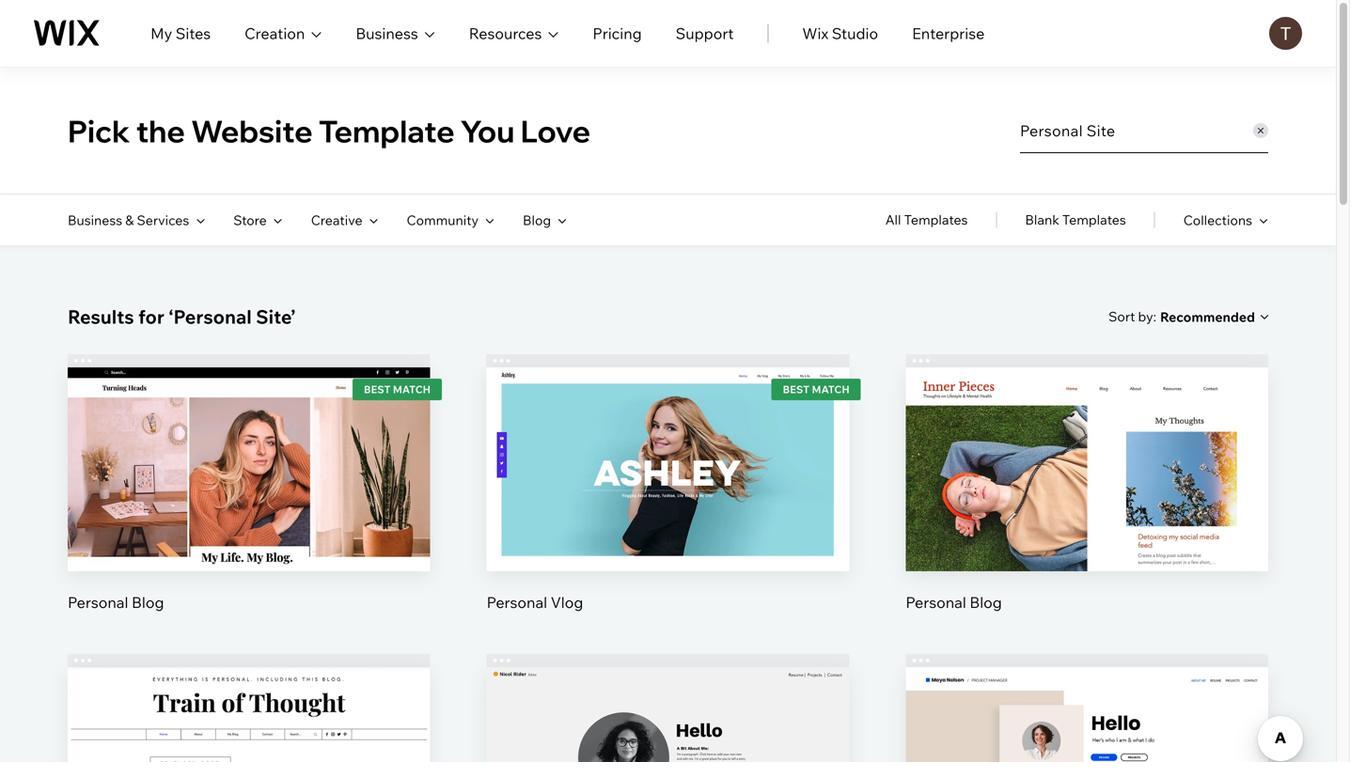 Task type: vqa. For each thing, say whether or not it's contained in the screenshot.
'View' corresponding to view popup button inside 'Personal Vlog' Group
yes



Task type: describe. For each thing, give the bounding box(es) containing it.
'personal
[[169, 305, 252, 329]]

personal vlog group
[[487, 355, 850, 613]]

pricing link
[[593, 22, 642, 45]]

view for personal vlog group
[[651, 496, 686, 515]]

collections
[[1184, 212, 1253, 228]]

resources button
[[469, 22, 559, 45]]

vlog
[[551, 593, 584, 612]]

for
[[138, 305, 165, 329]]

categories by subject element
[[68, 195, 567, 245]]

sort
[[1109, 308, 1136, 325]]

wix studio link
[[803, 22, 879, 45]]

reset image
[[1254, 123, 1269, 138]]

recommended
[[1161, 309, 1256, 325]]

website templates - creative cv image
[[487, 668, 850, 763]]

view button for first personal blog group from right
[[1043, 483, 1132, 528]]

2 personal blog from the left
[[906, 593, 1002, 612]]

site'
[[256, 305, 296, 329]]

enterprise
[[912, 24, 985, 43]]

website
[[191, 112, 313, 150]]

blank templates
[[1026, 212, 1126, 228]]

enterprise link
[[912, 22, 985, 45]]

results for 'personal site'
[[68, 305, 296, 329]]

wix studio
[[803, 24, 879, 43]]

template
[[319, 112, 455, 150]]

pick
[[68, 112, 130, 150]]

Search search field
[[1020, 108, 1269, 153]]

business button
[[356, 22, 435, 45]]

love
[[521, 112, 591, 150]]

blog inside categories by subject element
[[523, 212, 551, 228]]

sites
[[176, 24, 211, 43]]

business for business & services
[[68, 212, 122, 228]]

creation button
[[245, 22, 322, 45]]

pricing
[[593, 24, 642, 43]]

resources
[[469, 24, 542, 43]]

studio
[[832, 24, 879, 43]]

blog for first personal blog group from right
[[970, 593, 1002, 612]]

community
[[407, 212, 479, 228]]

view button for second personal blog group from right
[[204, 483, 294, 528]]

business for business
[[356, 24, 418, 43]]

1 personal blog group from the left
[[68, 355, 430, 613]]

services
[[137, 212, 189, 228]]

the
[[136, 112, 185, 150]]



Task type: locate. For each thing, give the bounding box(es) containing it.
2 personal blog group from the left
[[906, 355, 1269, 613]]

personal for second personal blog group from right
[[68, 593, 128, 612]]

2 view button from the left
[[624, 483, 713, 528]]

my sites link
[[151, 22, 211, 45]]

2 personal from the left
[[487, 593, 547, 612]]

1 view from the left
[[232, 496, 266, 515]]

2 view from the left
[[651, 496, 686, 515]]

1 horizontal spatial view button
[[624, 483, 713, 528]]

3 view from the left
[[1070, 496, 1105, 515]]

view button
[[204, 483, 294, 528], [624, 483, 713, 528], [1043, 483, 1132, 528]]

1 view button from the left
[[204, 483, 294, 528]]

my sites
[[151, 24, 211, 43]]

business & services
[[68, 212, 189, 228]]

view for first personal blog group from right
[[1070, 496, 1105, 515]]

0 horizontal spatial personal
[[68, 593, 128, 612]]

blank
[[1026, 212, 1060, 228]]

edit button inside personal vlog group
[[624, 419, 713, 464]]

wix
[[803, 24, 829, 43]]

categories. use the left and right arrow keys to navigate the menu element
[[0, 195, 1336, 245]]

None search field
[[1020, 108, 1269, 153]]

0 vertical spatial business
[[356, 24, 418, 43]]

1 horizontal spatial view
[[651, 496, 686, 515]]

sort by:
[[1109, 308, 1157, 325]]

edit
[[235, 432, 263, 451], [654, 432, 682, 451], [1073, 432, 1102, 451], [235, 732, 263, 751], [654, 732, 682, 751], [1073, 732, 1102, 751]]

creative
[[311, 212, 363, 228]]

personal blog
[[68, 593, 164, 612], [906, 593, 1002, 612]]

3 personal from the left
[[906, 593, 967, 612]]

view for second personal blog group from right
[[232, 496, 266, 515]]

1 horizontal spatial personal
[[487, 593, 547, 612]]

2 horizontal spatial personal
[[906, 593, 967, 612]]

1 vertical spatial business
[[68, 212, 122, 228]]

blank templates link
[[1026, 195, 1126, 245]]

all templates link
[[886, 195, 968, 245]]

1 horizontal spatial personal blog group
[[906, 355, 1269, 613]]

generic categories element
[[886, 195, 1269, 245]]

pick the website template you love
[[68, 112, 591, 150]]

website templates - business cv image
[[906, 668, 1269, 763]]

1 horizontal spatial templates
[[1063, 212, 1126, 228]]

blog
[[523, 212, 551, 228], [132, 593, 164, 612], [970, 593, 1002, 612]]

0 horizontal spatial personal blog group
[[68, 355, 430, 613]]

0 horizontal spatial view
[[232, 496, 266, 515]]

personal
[[68, 593, 128, 612], [487, 593, 547, 612], [906, 593, 967, 612]]

0 horizontal spatial view button
[[204, 483, 294, 528]]

creation
[[245, 24, 305, 43]]

view button for personal vlog group
[[624, 483, 713, 528]]

1 horizontal spatial personal blog
[[906, 593, 1002, 612]]

blog for second personal blog group from right
[[132, 593, 164, 612]]

support
[[676, 24, 734, 43]]

3 view button from the left
[[1043, 483, 1132, 528]]

0 horizontal spatial templates
[[904, 212, 968, 228]]

business inside categories by subject element
[[68, 212, 122, 228]]

0 horizontal spatial blog
[[132, 593, 164, 612]]

0 horizontal spatial business
[[68, 212, 122, 228]]

2 templates from the left
[[1063, 212, 1126, 228]]

personal for first personal blog group from right
[[906, 593, 967, 612]]

business inside business 'dropdown button'
[[356, 24, 418, 43]]

view
[[232, 496, 266, 515], [651, 496, 686, 515], [1070, 496, 1105, 515]]

1 templates from the left
[[904, 212, 968, 228]]

you
[[461, 112, 515, 150]]

1 personal blog from the left
[[68, 593, 164, 612]]

personal blog group
[[68, 355, 430, 613], [906, 355, 1269, 613]]

1 horizontal spatial business
[[356, 24, 418, 43]]

2 horizontal spatial blog
[[970, 593, 1002, 612]]

templates for blank templates
[[1063, 212, 1126, 228]]

store
[[233, 212, 267, 228]]

0 horizontal spatial personal blog
[[68, 593, 164, 612]]

templates
[[904, 212, 968, 228], [1063, 212, 1126, 228]]

all
[[886, 212, 901, 228]]

1 personal from the left
[[68, 593, 128, 612]]

website templates - personal blog image
[[68, 368, 430, 572], [906, 368, 1269, 572], [68, 668, 430, 763]]

templates right the blank
[[1063, 212, 1126, 228]]

2 horizontal spatial view
[[1070, 496, 1105, 515]]

my
[[151, 24, 172, 43]]

2 horizontal spatial view button
[[1043, 483, 1132, 528]]

edit inside personal vlog group
[[654, 432, 682, 451]]

business
[[356, 24, 418, 43], [68, 212, 122, 228]]

view button inside personal vlog group
[[624, 483, 713, 528]]

results
[[68, 305, 134, 329]]

website templates - personal vlog image
[[487, 368, 850, 572]]

templates right all
[[904, 212, 968, 228]]

by:
[[1139, 308, 1157, 325]]

view inside personal vlog group
[[651, 496, 686, 515]]

templates for all templates
[[904, 212, 968, 228]]

all templates
[[886, 212, 968, 228]]

&
[[125, 212, 134, 228]]

1 horizontal spatial blog
[[523, 212, 551, 228]]

edit button
[[204, 419, 294, 464], [624, 419, 713, 464], [1043, 419, 1132, 464], [204, 719, 294, 763], [624, 719, 713, 763], [1043, 719, 1132, 763]]

profile image image
[[1270, 17, 1303, 50]]

personal vlog
[[487, 593, 584, 612]]

support link
[[676, 22, 734, 45]]

personal for personal vlog group
[[487, 593, 547, 612]]



